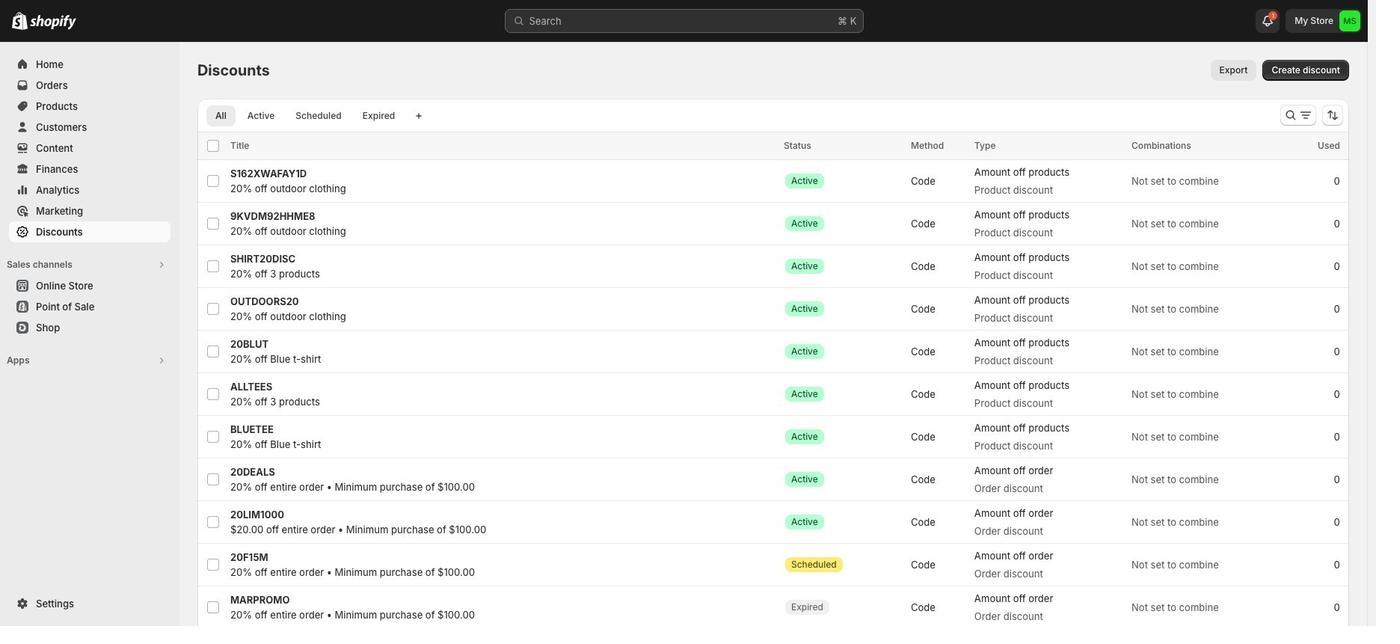 Task type: vqa. For each thing, say whether or not it's contained in the screenshot.
Shopify icon
yes



Task type: locate. For each thing, give the bounding box(es) containing it.
shopify image
[[12, 12, 28, 30], [30, 15, 76, 30]]

tab list
[[203, 105, 407, 126]]

1 horizontal spatial shopify image
[[30, 15, 76, 30]]



Task type: describe. For each thing, give the bounding box(es) containing it.
my store image
[[1340, 10, 1361, 31]]

0 horizontal spatial shopify image
[[12, 12, 28, 30]]



